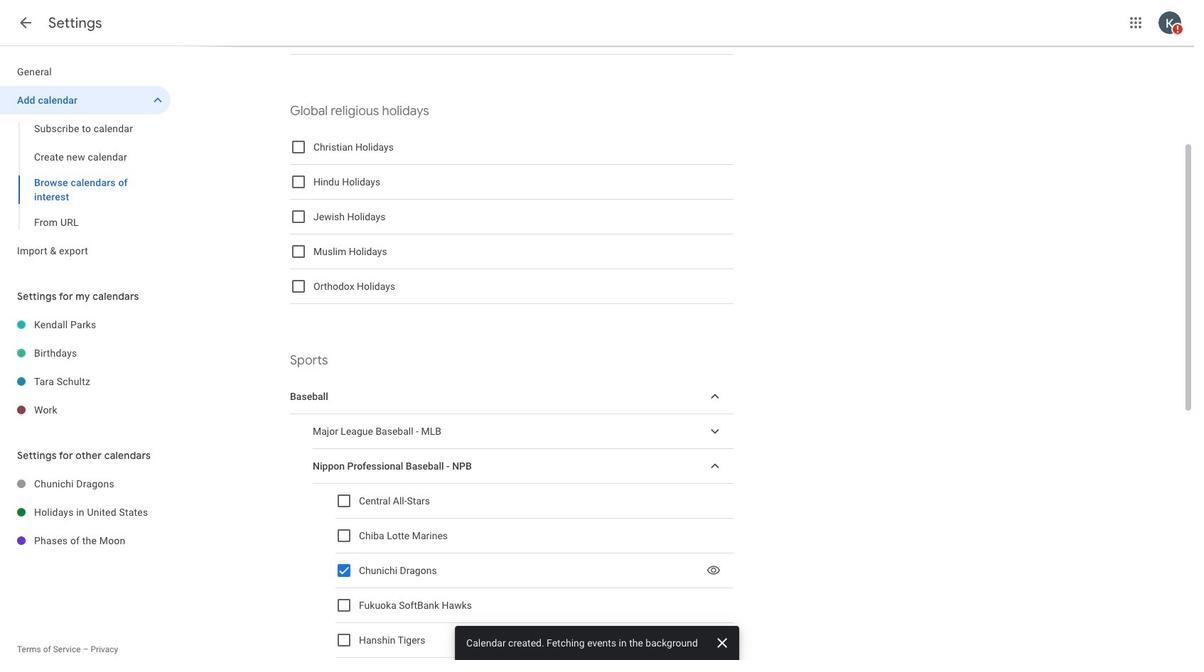 Task type: vqa. For each thing, say whether or not it's contained in the screenshot.
CELL inside the "March 2024" grid
no



Task type: locate. For each thing, give the bounding box(es) containing it.
1 tree from the top
[[0, 58, 171, 265]]

tree item
[[290, 20, 734, 55], [290, 380, 734, 414], [313, 414, 734, 449], [313, 449, 734, 484], [336, 658, 734, 660]]

1 vertical spatial tree
[[0, 311, 171, 424]]

tara schultz tree item
[[0, 368, 171, 396]]

heading
[[48, 14, 102, 32]]

0 vertical spatial tree
[[0, 58, 171, 265]]

tree
[[0, 58, 171, 265], [0, 311, 171, 424], [0, 470, 171, 555]]

work tree item
[[0, 396, 171, 424]]

chunichi dragons tree item
[[0, 470, 171, 498]]

group
[[0, 114, 171, 237]]

holidays in united states tree item
[[0, 498, 171, 527]]

2 vertical spatial tree
[[0, 470, 171, 555]]



Task type: describe. For each thing, give the bounding box(es) containing it.
phases of the moon tree item
[[0, 527, 171, 555]]

3 tree from the top
[[0, 470, 171, 555]]

birthdays tree item
[[0, 339, 171, 368]]

add calendar tree item
[[0, 86, 171, 114]]

2 tree from the top
[[0, 311, 171, 424]]

go back image
[[17, 14, 34, 31]]

kendall parks tree item
[[0, 311, 171, 339]]



